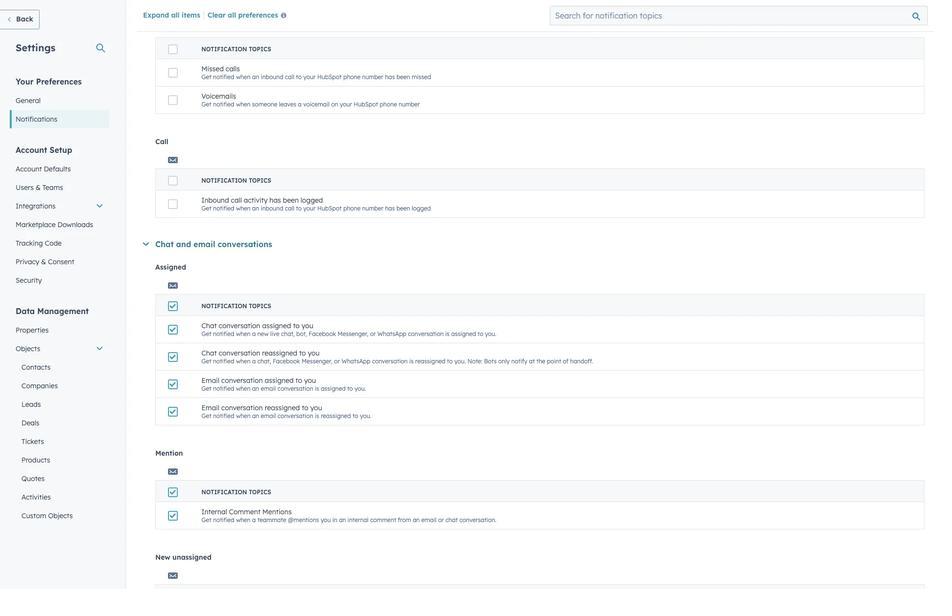 Task type: vqa. For each thing, say whether or not it's contained in the screenshot.
the rightmost menu
no



Task type: describe. For each thing, give the bounding box(es) containing it.
is inside email conversation assigned to you get notified when an email conversation is assigned to you.
[[315, 385, 319, 393]]

your inside inbound call activity has been logged get notified when an inbound call to your hubspot phone number has been logged
[[304, 205, 316, 212]]

inbound
[[202, 196, 229, 205]]

tickets link
[[10, 433, 109, 451]]

notification for mention
[[202, 489, 247, 496]]

setup
[[50, 145, 72, 155]]

consent
[[48, 258, 74, 266]]

privacy
[[16, 258, 39, 266]]

conversations
[[218, 240, 272, 249]]

notify
[[512, 358, 528, 365]]

email right and
[[194, 240, 215, 249]]

call
[[155, 137, 169, 146]]

mention
[[155, 449, 183, 458]]

at
[[530, 358, 535, 365]]

an right in
[[339, 517, 346, 524]]

notified inside chat conversation assigned to you get notified when a new live chat, bot, facebook messenger, or whatsapp conversation is assigned to you.
[[213, 330, 235, 338]]

properties
[[16, 326, 49, 335]]

when inside email conversation assigned to you get notified when an email conversation is assigned to you.
[[236, 385, 251, 393]]

get inside voicemails get notified when someone leaves a voicemail on your hubspot phone number
[[202, 101, 212, 108]]

clear
[[208, 11, 226, 20]]

note:
[[468, 358, 483, 365]]

an inside missed calls get notified when an inbound call to your hubspot phone number has been missed
[[252, 73, 259, 81]]

comment
[[370, 517, 397, 524]]

assigned
[[155, 263, 186, 272]]

or inside 'chat conversation reassigned to you get notified when a chat, facebook messenger, or whatsapp conversation is reassigned to you. note: bots only notify at the point of handoff.'
[[334, 358, 340, 365]]

1 horizontal spatial logged
[[412, 205, 431, 212]]

an inside inbound call activity has been logged get notified when an inbound call to your hubspot phone number has been logged
[[252, 205, 259, 212]]

leads link
[[10, 395, 109, 414]]

chat conversation assigned to you get notified when a new live chat, bot, facebook messenger, or whatsapp conversation is assigned to you.
[[202, 322, 497, 338]]

caret image
[[143, 243, 149, 246]]

unassigned
[[173, 553, 212, 562]]

preferences
[[36, 77, 82, 87]]

whatsapp inside 'chat conversation reassigned to you get notified when a chat, facebook messenger, or whatsapp conversation is reassigned to you. note: bots only notify at the point of handoff.'
[[342, 358, 371, 365]]

internal
[[348, 517, 369, 524]]

in
[[333, 517, 338, 524]]

data
[[16, 306, 35, 316]]

a inside chat conversation assigned to you get notified when a new live chat, bot, facebook messenger, or whatsapp conversation is assigned to you.
[[252, 330, 256, 338]]

notifications link
[[10, 110, 109, 129]]

email conversation assigned to you get notified when an email conversation is assigned to you.
[[202, 376, 366, 393]]

you. inside email conversation assigned to you get notified when an email conversation is assigned to you.
[[355, 385, 366, 393]]

Search for notification topics search field
[[550, 6, 929, 25]]

account defaults
[[16, 165, 71, 174]]

been inside missed calls get notified when an inbound call to your hubspot phone number has been missed
[[397, 73, 410, 81]]

chat
[[446, 517, 458, 524]]

1 notification topics from the top
[[202, 45, 271, 53]]

topics for mention
[[249, 489, 271, 496]]

chat and email conversations
[[155, 240, 272, 249]]

companies link
[[10, 377, 109, 395]]

all for clear
[[228, 11, 236, 20]]

get inside email conversation assigned to you get notified when an email conversation is assigned to you.
[[202, 385, 212, 393]]

security link
[[10, 271, 109, 290]]

notified inside email conversation assigned to you get notified when an email conversation is assigned to you.
[[213, 385, 235, 393]]

you for chat conversation assigned to you
[[302, 322, 314, 330]]

missed calls get notified when an inbound call to your hubspot phone number has been missed
[[202, 65, 432, 81]]

email for email conversation assigned to you
[[202, 376, 220, 385]]

you inside internal comment mentions get notified when a teammate @mentions you in an internal comment from an email or chat conversation.
[[321, 517, 331, 524]]

a inside voicemails get notified when someone leaves a voicemail on your hubspot phone number
[[298, 101, 302, 108]]

teammate
[[258, 517, 287, 524]]

conversation.
[[460, 517, 497, 524]]

general link
[[10, 91, 109, 110]]

and
[[176, 240, 191, 249]]

contacts link
[[10, 358, 109, 377]]

is inside chat conversation assigned to you get notified when a new live chat, bot, facebook messenger, or whatsapp conversation is assigned to you.
[[446, 330, 450, 338]]

notification topics for assigned
[[202, 303, 271, 310]]

notified inside missed calls get notified when an inbound call to your hubspot phone number has been missed
[[213, 73, 235, 81]]

new
[[258, 330, 269, 338]]

objects inside 'button'
[[16, 345, 40, 353]]

quotes link
[[10, 470, 109, 488]]

whatsapp inside chat conversation assigned to you get notified when a new live chat, bot, facebook messenger, or whatsapp conversation is assigned to you.
[[378, 330, 407, 338]]

users & teams
[[16, 183, 63, 192]]

live
[[270, 330, 280, 338]]

number inside inbound call activity has been logged get notified when an inbound call to your hubspot phone number has been logged
[[363, 205, 384, 212]]

topics for assigned
[[249, 303, 271, 310]]

get inside chat conversation assigned to you get notified when a new live chat, bot, facebook messenger, or whatsapp conversation is assigned to you.
[[202, 330, 212, 338]]

activities link
[[10, 488, 109, 507]]

get inside inbound call activity has been logged get notified when an inbound call to your hubspot phone number has been logged
[[202, 205, 212, 212]]

messenger, inside 'chat conversation reassigned to you get notified when a chat, facebook messenger, or whatsapp conversation is reassigned to you. note: bots only notify at the point of handoff.'
[[302, 358, 333, 365]]

you. inside the email conversation reassigned to you get notified when an email conversation is reassigned to you.
[[360, 413, 372, 420]]

voicemails
[[202, 92, 236, 101]]

integrations button
[[10, 197, 109, 216]]

management
[[37, 306, 89, 316]]

call left "activity" at the top of the page
[[231, 196, 242, 205]]

expand all items
[[143, 11, 200, 20]]

deals
[[22, 419, 40, 428]]

notification for call
[[202, 177, 247, 184]]

you. inside 'chat conversation reassigned to you get notified when a chat, facebook messenger, or whatsapp conversation is reassigned to you. note: bots only notify at the point of handoff.'
[[455, 358, 466, 365]]

bots
[[485, 358, 497, 365]]

call inside missed calls get notified when an inbound call to your hubspot phone number has been missed
[[285, 73, 295, 81]]

account setup element
[[10, 145, 109, 290]]

phone for voicemails
[[380, 101, 397, 108]]

you. inside chat conversation assigned to you get notified when a new live chat, bot, facebook messenger, or whatsapp conversation is assigned to you.
[[485, 330, 497, 338]]

products
[[22, 456, 50, 465]]

items
[[182, 11, 200, 20]]

1 vertical spatial objects
[[48, 512, 73, 521]]

when inside missed calls get notified when an inbound call to your hubspot phone number has been missed
[[236, 73, 251, 81]]

security
[[16, 276, 42, 285]]

missed
[[202, 65, 224, 73]]

is inside 'chat conversation reassigned to you get notified when a chat, facebook messenger, or whatsapp conversation is reassigned to you. note: bots only notify at the point of handoff.'
[[410, 358, 414, 365]]

phone inside inbound call activity has been logged get notified when an inbound call to your hubspot phone number has been logged
[[344, 205, 361, 212]]

downloads
[[58, 220, 93, 229]]

chat for chat conversation reassigned to you get notified when a chat, facebook messenger, or whatsapp conversation is reassigned to you. note: bots only notify at the point of handoff.
[[202, 349, 217, 358]]

users
[[16, 183, 34, 192]]

contacts
[[22, 363, 51, 372]]

account for account defaults
[[16, 165, 42, 174]]

notified inside the email conversation reassigned to you get notified when an email conversation is reassigned to you.
[[213, 413, 235, 420]]

0 horizontal spatial logged
[[301, 196, 323, 205]]

1 topics from the top
[[249, 45, 271, 53]]

expand
[[143, 11, 169, 20]]

from
[[398, 517, 411, 524]]

tracking
[[16, 239, 43, 248]]

phone for missed calls
[[344, 73, 361, 81]]

your for voicemails
[[340, 101, 352, 108]]

activity
[[244, 196, 268, 205]]

code
[[45, 239, 62, 248]]

& for privacy
[[41, 258, 46, 266]]

all for expand
[[171, 11, 180, 20]]

notification topics for call
[[202, 177, 271, 184]]

of
[[563, 358, 569, 365]]

quotes
[[22, 475, 45, 483]]

when inside inbound call activity has been logged get notified when an inbound call to your hubspot phone number has been logged
[[236, 205, 251, 212]]

products link
[[10, 451, 109, 470]]

deals link
[[10, 414, 109, 433]]

clear all preferences
[[208, 11, 278, 20]]

on
[[332, 101, 338, 108]]

notified inside internal comment mentions get notified when a teammate @mentions you in an internal comment from an email or chat conversation.
[[213, 517, 235, 524]]

internal
[[202, 508, 227, 517]]



Task type: locate. For each thing, give the bounding box(es) containing it.
you inside email conversation assigned to you get notified when an email conversation is assigned to you.
[[304, 376, 316, 385]]

1 horizontal spatial &
[[41, 258, 46, 266]]

get
[[202, 73, 212, 81], [202, 101, 212, 108], [202, 205, 212, 212], [202, 330, 212, 338], [202, 358, 212, 365], [202, 385, 212, 393], [202, 413, 212, 420], [202, 517, 212, 524]]

or up 'chat conversation reassigned to you get notified when a chat, facebook messenger, or whatsapp conversation is reassigned to you. note: bots only notify at the point of handoff.'
[[370, 330, 376, 338]]

topics for call
[[249, 177, 271, 184]]

new unassigned
[[155, 553, 212, 562]]

you inside the email conversation reassigned to you get notified when an email conversation is reassigned to you.
[[311, 404, 322, 413]]

get inside missed calls get notified when an inbound call to your hubspot phone number has been missed
[[202, 73, 212, 81]]

2 vertical spatial phone
[[344, 205, 361, 212]]

custom
[[22, 512, 46, 521]]

2 vertical spatial chat
[[202, 349, 217, 358]]

3 topics from the top
[[249, 303, 271, 310]]

number for missed calls
[[363, 73, 384, 81]]

0 horizontal spatial &
[[36, 183, 41, 192]]

1 account from the top
[[16, 145, 47, 155]]

new
[[155, 553, 171, 562]]

voicemail
[[304, 101, 330, 108]]

2 vertical spatial number
[[363, 205, 384, 212]]

1 horizontal spatial facebook
[[309, 330, 336, 338]]

settings
[[16, 42, 55, 54]]

call up leaves
[[285, 73, 295, 81]]

0 vertical spatial facebook
[[309, 330, 336, 338]]

2 notified from the top
[[213, 101, 235, 108]]

account setup
[[16, 145, 72, 155]]

6 when from the top
[[236, 385, 251, 393]]

you for email conversation assigned to you
[[304, 376, 316, 385]]

when inside the email conversation reassigned to you get notified when an email conversation is reassigned to you.
[[236, 413, 251, 420]]

account defaults link
[[10, 160, 109, 178]]

an right calls
[[252, 73, 259, 81]]

your inside missed calls get notified when an inbound call to your hubspot phone number has been missed
[[304, 73, 316, 81]]

1 vertical spatial email
[[202, 404, 220, 413]]

1 vertical spatial facebook
[[273, 358, 300, 365]]

hubspot
[[318, 73, 342, 81], [354, 101, 378, 108], [318, 205, 342, 212]]

inbound inside missed calls get notified when an inbound call to your hubspot phone number has been missed
[[261, 73, 284, 81]]

chat inside chat conversation assigned to you get notified when a new live chat, bot, facebook messenger, or whatsapp conversation is assigned to you.
[[202, 322, 217, 330]]

1 vertical spatial number
[[399, 101, 420, 108]]

inbound call activity has been logged get notified when an inbound call to your hubspot phone number has been logged
[[202, 196, 431, 212]]

notification topics up calls
[[202, 45, 271, 53]]

you down chat conversation assigned to you get notified when a new live chat, bot, facebook messenger, or whatsapp conversation is assigned to you.
[[308, 349, 320, 358]]

2 notification from the top
[[202, 177, 247, 184]]

custom objects
[[22, 512, 73, 521]]

7 notified from the top
[[213, 413, 235, 420]]

topics up the new
[[249, 303, 271, 310]]

7 when from the top
[[236, 413, 251, 420]]

get inside 'chat conversation reassigned to you get notified when a chat, facebook messenger, or whatsapp conversation is reassigned to you. note: bots only notify at the point of handoff.'
[[202, 358, 212, 365]]

hubspot inside voicemails get notified when someone leaves a voicemail on your hubspot phone number
[[354, 101, 378, 108]]

0 vertical spatial phone
[[344, 73, 361, 81]]

5 when from the top
[[236, 358, 251, 365]]

0 vertical spatial chat
[[155, 240, 174, 249]]

1 vertical spatial chat,
[[258, 358, 271, 365]]

an down email conversation assigned to you get notified when an email conversation is assigned to you. on the bottom of the page
[[252, 413, 259, 420]]

to inside inbound call activity has been logged get notified when an inbound call to your hubspot phone number has been logged
[[296, 205, 302, 212]]

5 get from the top
[[202, 358, 212, 365]]

your for missed calls
[[304, 73, 316, 81]]

missed
[[412, 73, 432, 81]]

account up the "users"
[[16, 165, 42, 174]]

all right clear
[[228, 11, 236, 20]]

4 notification from the top
[[202, 489, 247, 496]]

notification topics up the new
[[202, 303, 271, 310]]

2 vertical spatial or
[[439, 517, 444, 524]]

get inside the email conversation reassigned to you get notified when an email conversation is reassigned to you.
[[202, 413, 212, 420]]

account
[[16, 145, 47, 155], [16, 165, 42, 174]]

1 horizontal spatial messenger,
[[338, 330, 369, 338]]

privacy & consent
[[16, 258, 74, 266]]

marketplace downloads
[[16, 220, 93, 229]]

topics up "activity" at the top of the page
[[249, 177, 271, 184]]

an
[[252, 73, 259, 81], [252, 205, 259, 212], [252, 385, 259, 393], [252, 413, 259, 420], [339, 517, 346, 524], [413, 517, 420, 524]]

calling
[[155, 5, 183, 15]]

get inside internal comment mentions get notified when a teammate @mentions you in an internal comment from an email or chat conversation.
[[202, 517, 212, 524]]

chat, down the new
[[258, 358, 271, 365]]

back link
[[0, 10, 40, 29]]

objects down activities link
[[48, 512, 73, 521]]

1 vertical spatial or
[[334, 358, 340, 365]]

@mentions
[[288, 517, 319, 524]]

a inside 'chat conversation reassigned to you get notified when a chat, facebook messenger, or whatsapp conversation is reassigned to you. note: bots only notify at the point of handoff.'
[[252, 358, 256, 365]]

notification topics up the comment
[[202, 489, 271, 496]]

whatsapp down chat conversation assigned to you get notified when a new live chat, bot, facebook messenger, or whatsapp conversation is assigned to you.
[[342, 358, 371, 365]]

0 vertical spatial hubspot
[[318, 73, 342, 81]]

has inside missed calls get notified when an inbound call to your hubspot phone number has been missed
[[385, 73, 395, 81]]

when inside 'chat conversation reassigned to you get notified when a chat, facebook messenger, or whatsapp conversation is reassigned to you. note: bots only notify at the point of handoff.'
[[236, 358, 251, 365]]

conversation
[[219, 322, 261, 330], [408, 330, 444, 338], [219, 349, 261, 358], [372, 358, 408, 365], [221, 376, 263, 385], [278, 385, 313, 393], [221, 404, 263, 413], [278, 413, 313, 420]]

4 notified from the top
[[213, 330, 235, 338]]

hubspot for missed calls
[[318, 73, 342, 81]]

mentions
[[263, 508, 292, 517]]

a
[[298, 101, 302, 108], [252, 330, 256, 338], [252, 358, 256, 365], [252, 517, 256, 524]]

you inside 'chat conversation reassigned to you get notified when a chat, facebook messenger, or whatsapp conversation is reassigned to you. note: bots only notify at the point of handoff.'
[[308, 349, 320, 358]]

integrations
[[16, 202, 56, 211]]

preferences
[[238, 11, 278, 20]]

you
[[302, 322, 314, 330], [308, 349, 320, 358], [304, 376, 316, 385], [311, 404, 322, 413], [321, 517, 331, 524]]

when inside internal comment mentions get notified when a teammate @mentions you in an internal comment from an email or chat conversation.
[[236, 517, 251, 524]]

leaves
[[279, 101, 297, 108]]

& right the "users"
[[36, 183, 41, 192]]

& right privacy
[[41, 258, 46, 266]]

internal comment mentions get notified when a teammate @mentions you in an internal comment from an email or chat conversation.
[[202, 508, 497, 524]]

6 get from the top
[[202, 385, 212, 393]]

back
[[16, 15, 33, 23]]

4 topics from the top
[[249, 489, 271, 496]]

to inside missed calls get notified when an inbound call to your hubspot phone number has been missed
[[296, 73, 302, 81]]

0 vertical spatial your
[[304, 73, 316, 81]]

when inside chat conversation assigned to you get notified when a new live chat, bot, facebook messenger, or whatsapp conversation is assigned to you.
[[236, 330, 251, 338]]

you inside chat conversation assigned to you get notified when a new live chat, bot, facebook messenger, or whatsapp conversation is assigned to you.
[[302, 322, 314, 330]]

1 horizontal spatial objects
[[48, 512, 73, 521]]

email down email conversation assigned to you get notified when an email conversation is assigned to you. on the bottom of the page
[[261, 413, 276, 420]]

2 topics from the top
[[249, 177, 271, 184]]

0 horizontal spatial all
[[171, 11, 180, 20]]

inbound inside inbound call activity has been logged get notified when an inbound call to your hubspot phone number has been logged
[[261, 205, 284, 212]]

to
[[296, 73, 302, 81], [296, 205, 302, 212], [293, 322, 300, 330], [478, 330, 484, 338], [299, 349, 306, 358], [447, 358, 453, 365], [296, 376, 302, 385], [348, 385, 353, 393], [302, 404, 309, 413], [353, 413, 359, 420]]

7 get from the top
[[202, 413, 212, 420]]

inbound up "conversations"
[[261, 205, 284, 212]]

1 when from the top
[[236, 73, 251, 81]]

email inside email conversation assigned to you get notified when an email conversation is assigned to you.
[[261, 385, 276, 393]]

1 vertical spatial account
[[16, 165, 42, 174]]

0 vertical spatial messenger,
[[338, 330, 369, 338]]

1 email from the top
[[202, 376, 220, 385]]

voicemails get notified when someone leaves a voicemail on your hubspot phone number
[[202, 92, 420, 108]]

0 vertical spatial inbound
[[261, 73, 284, 81]]

2 vertical spatial hubspot
[[318, 205, 342, 212]]

2 horizontal spatial or
[[439, 517, 444, 524]]

1 vertical spatial hubspot
[[354, 101, 378, 108]]

messenger,
[[338, 330, 369, 338], [302, 358, 333, 365]]

1 vertical spatial phone
[[380, 101, 397, 108]]

hubspot inside inbound call activity has been logged get notified when an inbound call to your hubspot phone number has been logged
[[318, 205, 342, 212]]

an inside email conversation assigned to you get notified when an email conversation is assigned to you.
[[252, 385, 259, 393]]

hubspot for voicemails
[[354, 101, 378, 108]]

handoff.
[[571, 358, 594, 365]]

hubspot inside missed calls get notified when an inbound call to your hubspot phone number has been missed
[[318, 73, 342, 81]]

1 horizontal spatial chat,
[[281, 330, 295, 338]]

whatsapp up 'chat conversation reassigned to you get notified when a chat, facebook messenger, or whatsapp conversation is reassigned to you. note: bots only notify at the point of handoff.'
[[378, 330, 407, 338]]

1 vertical spatial inbound
[[261, 205, 284, 212]]

1 horizontal spatial or
[[370, 330, 376, 338]]

call right "activity" at the top of the page
[[285, 205, 295, 212]]

2 inbound from the top
[[261, 205, 284, 212]]

a right leaves
[[298, 101, 302, 108]]

the
[[537, 358, 546, 365]]

a up email conversation assigned to you get notified when an email conversation is assigned to you. on the bottom of the page
[[252, 358, 256, 365]]

clear all preferences button
[[208, 10, 291, 22]]

all left items
[[171, 11, 180, 20]]

notification topics up "activity" at the top of the page
[[202, 177, 271, 184]]

0 vertical spatial whatsapp
[[378, 330, 407, 338]]

chat inside 'chat conversation reassigned to you get notified when a chat, facebook messenger, or whatsapp conversation is reassigned to you. note: bots only notify at the point of handoff.'
[[202, 349, 217, 358]]

email inside the email conversation reassigned to you get notified when an email conversation is reassigned to you.
[[202, 404, 220, 413]]

chat, right live
[[281, 330, 295, 338]]

all inside button
[[228, 11, 236, 20]]

phone inside voicemails get notified when someone leaves a voicemail on your hubspot phone number
[[380, 101, 397, 108]]

notified
[[213, 73, 235, 81], [213, 101, 235, 108], [213, 205, 235, 212], [213, 330, 235, 338], [213, 358, 235, 365], [213, 385, 235, 393], [213, 413, 235, 420], [213, 517, 235, 524]]

you.
[[485, 330, 497, 338], [455, 358, 466, 365], [355, 385, 366, 393], [360, 413, 372, 420]]

2 vertical spatial your
[[304, 205, 316, 212]]

3 notification topics from the top
[[202, 303, 271, 310]]

2 when from the top
[[236, 101, 251, 108]]

notified inside 'chat conversation reassigned to you get notified when a chat, facebook messenger, or whatsapp conversation is reassigned to you. note: bots only notify at the point of handoff.'
[[213, 358, 235, 365]]

privacy & consent link
[[10, 253, 109, 271]]

you up the email conversation reassigned to you get notified when an email conversation is reassigned to you.
[[304, 376, 316, 385]]

calls
[[226, 65, 240, 73]]

4 get from the top
[[202, 330, 212, 338]]

1 inbound from the top
[[261, 73, 284, 81]]

bot,
[[297, 330, 307, 338]]

chat, inside chat conversation assigned to you get notified when a new live chat, bot, facebook messenger, or whatsapp conversation is assigned to you.
[[281, 330, 295, 338]]

0 vertical spatial chat,
[[281, 330, 295, 338]]

8 when from the top
[[236, 517, 251, 524]]

an up the email conversation reassigned to you get notified when an email conversation is reassigned to you.
[[252, 385, 259, 393]]

0 vertical spatial number
[[363, 73, 384, 81]]

number inside missed calls get notified when an inbound call to your hubspot phone number has been missed
[[363, 73, 384, 81]]

data management
[[16, 306, 89, 316]]

8 get from the top
[[202, 517, 212, 524]]

general
[[16, 96, 41, 105]]

facebook inside 'chat conversation reassigned to you get notified when a chat, facebook messenger, or whatsapp conversation is reassigned to you. note: bots only notify at the point of handoff.'
[[273, 358, 300, 365]]

facebook right bot, at the left
[[309, 330, 336, 338]]

facebook inside chat conversation assigned to you get notified when a new live chat, bot, facebook messenger, or whatsapp conversation is assigned to you.
[[309, 330, 336, 338]]

1 horizontal spatial whatsapp
[[378, 330, 407, 338]]

1 all from the left
[[171, 11, 180, 20]]

email inside the email conversation reassigned to you get notified when an email conversation is reassigned to you.
[[261, 413, 276, 420]]

chat conversation reassigned to you get notified when a chat, facebook messenger, or whatsapp conversation is reassigned to you. note: bots only notify at the point of handoff.
[[202, 349, 594, 365]]

leads
[[22, 400, 41, 409]]

facebook up email conversation assigned to you get notified when an email conversation is assigned to you. on the bottom of the page
[[273, 358, 300, 365]]

call
[[285, 73, 295, 81], [231, 196, 242, 205], [285, 205, 295, 212]]

0 vertical spatial account
[[16, 145, 47, 155]]

0 horizontal spatial chat,
[[258, 358, 271, 365]]

1 notification from the top
[[202, 45, 247, 53]]

your preferences
[[16, 77, 82, 87]]

expand all items button
[[143, 11, 200, 20]]

or left chat
[[439, 517, 444, 524]]

chat for chat conversation assigned to you get notified when a new live chat, bot, facebook messenger, or whatsapp conversation is assigned to you.
[[202, 322, 217, 330]]

when inside voicemails get notified when someone leaves a voicemail on your hubspot phone number
[[236, 101, 251, 108]]

your inside voicemails get notified when someone leaves a voicemail on your hubspot phone number
[[340, 101, 352, 108]]

email inside internal comment mentions get notified when a teammate @mentions you in an internal comment from an email or chat conversation.
[[422, 517, 437, 524]]

0 horizontal spatial or
[[334, 358, 340, 365]]

inbound up someone
[[261, 73, 284, 81]]

topics up the comment
[[249, 489, 271, 496]]

assigned
[[262, 322, 291, 330], [452, 330, 476, 338], [265, 376, 294, 385], [321, 385, 346, 393]]

& for users
[[36, 183, 41, 192]]

email
[[202, 376, 220, 385], [202, 404, 220, 413]]

1 horizontal spatial all
[[228, 11, 236, 20]]

8 notified from the top
[[213, 517, 235, 524]]

number
[[363, 73, 384, 81], [399, 101, 420, 108], [363, 205, 384, 212]]

1 vertical spatial whatsapp
[[342, 358, 371, 365]]

calling button
[[143, 5, 925, 15]]

2 email from the top
[[202, 404, 220, 413]]

notification topics for mention
[[202, 489, 271, 496]]

topics
[[249, 45, 271, 53], [249, 177, 271, 184], [249, 303, 271, 310], [249, 489, 271, 496]]

tickets
[[22, 437, 44, 446]]

all
[[171, 11, 180, 20], [228, 11, 236, 20]]

phone inside missed calls get notified when an inbound call to your hubspot phone number has been missed
[[344, 73, 361, 81]]

your preferences element
[[10, 76, 109, 129]]

0 vertical spatial email
[[202, 376, 220, 385]]

activities
[[22, 493, 51, 502]]

an up "conversations"
[[252, 205, 259, 212]]

3 notification from the top
[[202, 303, 247, 310]]

a left teammate
[[252, 517, 256, 524]]

3 notified from the top
[[213, 205, 235, 212]]

someone
[[252, 101, 278, 108]]

objects
[[16, 345, 40, 353], [48, 512, 73, 521]]

is inside the email conversation reassigned to you get notified when an email conversation is reassigned to you.
[[315, 413, 319, 420]]

1 notified from the top
[[213, 73, 235, 81]]

chat and email conversations button
[[143, 240, 925, 249]]

6 notified from the top
[[213, 385, 235, 393]]

companies
[[22, 382, 58, 391]]

users & teams link
[[10, 178, 109, 197]]

2 notification topics from the top
[[202, 177, 271, 184]]

an inside the email conversation reassigned to you get notified when an email conversation is reassigned to you.
[[252, 413, 259, 420]]

0 horizontal spatial facebook
[[273, 358, 300, 365]]

or inside chat conversation assigned to you get notified when a new live chat, bot, facebook messenger, or whatsapp conversation is assigned to you.
[[370, 330, 376, 338]]

1 vertical spatial your
[[340, 101, 352, 108]]

an right from
[[413, 517, 420, 524]]

0 horizontal spatial objects
[[16, 345, 40, 353]]

notified inside inbound call activity has been logged get notified when an inbound call to your hubspot phone number has been logged
[[213, 205, 235, 212]]

0 horizontal spatial whatsapp
[[342, 358, 371, 365]]

number inside voicemails get notified when someone leaves a voicemail on your hubspot phone number
[[399, 101, 420, 108]]

email left chat
[[422, 517, 437, 524]]

email inside email conversation assigned to you get notified when an email conversation is assigned to you.
[[202, 376, 220, 385]]

0 vertical spatial or
[[370, 330, 376, 338]]

or inside internal comment mentions get notified when a teammate @mentions you in an internal comment from an email or chat conversation.
[[439, 517, 444, 524]]

2 all from the left
[[228, 11, 236, 20]]

0 vertical spatial &
[[36, 183, 41, 192]]

0 horizontal spatial messenger,
[[302, 358, 333, 365]]

reassigned
[[262, 349, 298, 358], [416, 358, 446, 365], [265, 404, 300, 413], [321, 413, 351, 420]]

objects down properties
[[16, 345, 40, 353]]

messenger, inside chat conversation assigned to you get notified when a new live chat, bot, facebook messenger, or whatsapp conversation is assigned to you.
[[338, 330, 369, 338]]

2 account from the top
[[16, 165, 42, 174]]

marketplace downloads link
[[10, 216, 109, 234]]

chat, inside 'chat conversation reassigned to you get notified when a chat, facebook messenger, or whatsapp conversation is reassigned to you. note: bots only notify at the point of handoff.'
[[258, 358, 271, 365]]

notification for assigned
[[202, 303, 247, 310]]

account for account setup
[[16, 145, 47, 155]]

you right live
[[302, 322, 314, 330]]

3 get from the top
[[202, 205, 212, 212]]

1 get from the top
[[202, 73, 212, 81]]

5 notified from the top
[[213, 358, 235, 365]]

1 vertical spatial messenger,
[[302, 358, 333, 365]]

4 when from the top
[[236, 330, 251, 338]]

data management element
[[10, 306, 109, 565]]

number for voicemails
[[399, 101, 420, 108]]

only
[[499, 358, 510, 365]]

1 vertical spatial &
[[41, 258, 46, 266]]

topics down the preferences
[[249, 45, 271, 53]]

a inside internal comment mentions get notified when a teammate @mentions you in an internal comment from an email or chat conversation.
[[252, 517, 256, 524]]

tracking code link
[[10, 234, 109, 253]]

notifications
[[16, 115, 57, 124]]

teams
[[42, 183, 63, 192]]

you down email conversation assigned to you get notified when an email conversation is assigned to you. on the bottom of the page
[[311, 404, 322, 413]]

chat for chat and email conversations
[[155, 240, 174, 249]]

2 get from the top
[[202, 101, 212, 108]]

been
[[397, 73, 410, 81], [283, 196, 299, 205], [397, 205, 410, 212]]

facebook
[[309, 330, 336, 338], [273, 358, 300, 365]]

account up account defaults
[[16, 145, 47, 155]]

custom objects link
[[10, 507, 109, 525]]

0 vertical spatial objects
[[16, 345, 40, 353]]

chat
[[155, 240, 174, 249], [202, 322, 217, 330], [202, 349, 217, 358]]

point
[[547, 358, 562, 365]]

notified inside voicemails get notified when someone leaves a voicemail on your hubspot phone number
[[213, 101, 235, 108]]

email up the email conversation reassigned to you get notified when an email conversation is reassigned to you.
[[261, 385, 276, 393]]

you left in
[[321, 517, 331, 524]]

you for email conversation reassigned to you
[[311, 404, 322, 413]]

tracking code
[[16, 239, 62, 248]]

or down chat conversation assigned to you get notified when a new live chat, bot, facebook messenger, or whatsapp conversation is assigned to you.
[[334, 358, 340, 365]]

4 notification topics from the top
[[202, 489, 271, 496]]

a left the new
[[252, 330, 256, 338]]

1 vertical spatial chat
[[202, 322, 217, 330]]

3 when from the top
[[236, 205, 251, 212]]

you for chat conversation reassigned to you
[[308, 349, 320, 358]]

when
[[236, 73, 251, 81], [236, 101, 251, 108], [236, 205, 251, 212], [236, 330, 251, 338], [236, 358, 251, 365], [236, 385, 251, 393], [236, 413, 251, 420], [236, 517, 251, 524]]

email for email conversation reassigned to you
[[202, 404, 220, 413]]



